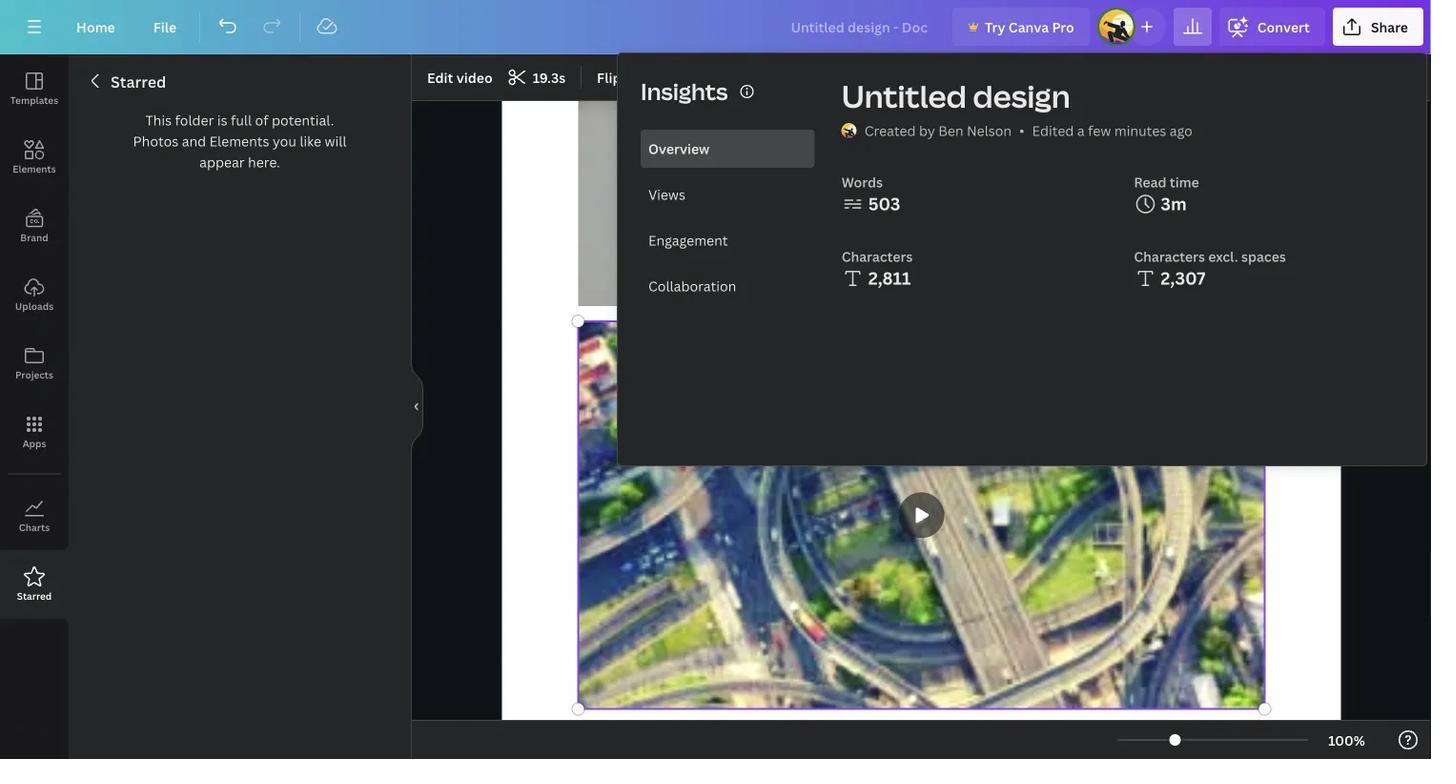 Task type: describe. For each thing, give the bounding box(es) containing it.
read
[[1134, 173, 1167, 191]]

share button
[[1333, 8, 1424, 46]]

of
[[255, 111, 269, 129]]

charts button
[[0, 482, 69, 550]]

untitled
[[842, 75, 967, 117]]

100%
[[1329, 731, 1366, 749]]

19.3s
[[533, 68, 566, 86]]

elements inside this folder is full of potential. photos and elements you like will appear here.
[[209, 132, 269, 150]]

templates button
[[0, 54, 69, 123]]

convert button
[[1220, 8, 1325, 46]]

starred inside button
[[17, 589, 52, 602]]

try canva pro button
[[953, 8, 1090, 46]]

starred button
[[0, 550, 69, 619]]

insights
[[641, 76, 728, 107]]

views
[[648, 185, 686, 204]]

yet
[[916, 170, 984, 236]]

this
[[145, 111, 172, 129]]

edit
[[427, 68, 453, 86]]

share
[[1371, 18, 1409, 36]]

come."
[[1062, 170, 1214, 236]]

home
[[76, 18, 115, 36]]

is for folder
[[217, 111, 227, 129]]

characters excl. spaces
[[1134, 247, 1286, 266]]

apps button
[[0, 398, 69, 466]]

elements inside button
[[13, 162, 56, 175]]

you
[[273, 132, 296, 150]]

100% button
[[1316, 725, 1378, 755]]

potential.
[[272, 111, 334, 129]]

best
[[758, 170, 848, 236]]

projects button
[[0, 329, 69, 398]]

ago
[[1170, 122, 1193, 140]]

3m
[[1161, 192, 1187, 216]]

collaboration
[[648, 277, 737, 295]]

"the
[[630, 170, 742, 236]]

like
[[300, 132, 321, 150]]

excl.
[[1209, 247, 1238, 266]]

created
[[865, 122, 916, 140]]

elements button
[[0, 123, 69, 192]]

main menu bar
[[0, 0, 1431, 54]]

Design title text field
[[776, 8, 945, 46]]

canva
[[1009, 18, 1049, 36]]

video
[[457, 68, 493, 86]]

overview button
[[641, 130, 815, 168]]

hide image
[[411, 361, 423, 453]]

edit video
[[427, 68, 493, 86]]

brand
[[20, 231, 48, 244]]

503
[[868, 192, 901, 216]]

minutes
[[1115, 122, 1167, 140]]



Task type: locate. For each thing, give the bounding box(es) containing it.
file button
[[138, 8, 192, 46]]

untitled design
[[842, 75, 1071, 117]]

1 horizontal spatial is
[[865, 170, 899, 236]]

characters up the "2,811"
[[842, 247, 913, 266]]

elements
[[209, 132, 269, 150], [13, 162, 56, 175]]

views button
[[641, 175, 815, 214]]

flip
[[597, 68, 621, 86]]

starred up this
[[111, 72, 166, 92]]

0 horizontal spatial elements
[[13, 162, 56, 175]]

edited
[[1032, 122, 1074, 140]]

starred down charts
[[17, 589, 52, 602]]

•
[[1020, 122, 1025, 140]]

flip button
[[589, 62, 629, 93]]

is left full
[[217, 111, 227, 129]]

is inside this folder is full of potential. photos and elements you like will appear here.
[[217, 111, 227, 129]]

0 horizontal spatial characters
[[842, 247, 913, 266]]

1 vertical spatial starred
[[17, 589, 52, 602]]

0 vertical spatial starred
[[111, 72, 166, 92]]

19.3s button
[[502, 62, 573, 93]]

edit video button
[[420, 62, 500, 93]]

1 vertical spatial is
[[865, 170, 899, 236]]

1 horizontal spatial elements
[[209, 132, 269, 150]]

a
[[1077, 122, 1085, 140]]

will
[[325, 132, 347, 150]]

try
[[985, 18, 1006, 36]]

here.
[[248, 153, 280, 171]]

is for best
[[865, 170, 899, 236]]

2 characters from the left
[[1134, 247, 1205, 266]]

photos
[[133, 132, 179, 150]]

pro
[[1052, 18, 1075, 36]]

time
[[1170, 173, 1200, 191]]

words
[[842, 173, 883, 191]]

try canva pro
[[985, 18, 1075, 36]]

convert
[[1258, 18, 1310, 36]]

uploads button
[[0, 260, 69, 329]]

apps
[[23, 437, 46, 450]]

file
[[153, 18, 177, 36]]

overview
[[648, 140, 710, 158]]

read time
[[1134, 173, 1200, 191]]

uploads
[[15, 299, 54, 312]]

folder
[[175, 111, 214, 129]]

ben
[[939, 122, 964, 140]]

0 vertical spatial elements
[[209, 132, 269, 150]]

spaces
[[1242, 247, 1286, 266]]

few
[[1088, 122, 1111, 140]]

engagement button
[[641, 221, 815, 259]]

elements down full
[[209, 132, 269, 150]]

1 horizontal spatial characters
[[1134, 247, 1205, 266]]

brand button
[[0, 192, 69, 260]]

0 vertical spatial is
[[217, 111, 227, 129]]

0 horizontal spatial starred
[[17, 589, 52, 602]]

1 horizontal spatial starred
[[111, 72, 166, 92]]

"the best is yet to come."
[[630, 170, 1214, 236]]

engagement
[[648, 231, 728, 249]]

to
[[1001, 170, 1046, 236]]

2,811
[[868, 267, 911, 290]]

characters for characters excl. spaces
[[1134, 247, 1205, 266]]

starred
[[111, 72, 166, 92], [17, 589, 52, 602]]

by
[[919, 122, 935, 140]]

characters up 2,307
[[1134, 247, 1205, 266]]

collaboration button
[[641, 267, 815, 305]]

this folder is full of potential. photos and elements you like will appear here.
[[133, 111, 347, 171]]

characters for characters
[[842, 247, 913, 266]]

home link
[[61, 8, 130, 46]]

side panel tab list
[[0, 54, 69, 619]]

is left yet at the top right of the page
[[865, 170, 899, 236]]

2,307
[[1161, 267, 1206, 290]]

is
[[217, 111, 227, 129], [865, 170, 899, 236]]

design
[[973, 75, 1071, 117]]

created by ben nelson • edited a few minutes ago
[[865, 122, 1193, 140]]

1 characters from the left
[[842, 247, 913, 266]]

and
[[182, 132, 206, 150]]

elements up brand button
[[13, 162, 56, 175]]

charts
[[19, 521, 50, 534]]

full
[[231, 111, 252, 129]]

appear
[[199, 153, 245, 171]]

0 horizontal spatial is
[[217, 111, 227, 129]]

1 vertical spatial elements
[[13, 162, 56, 175]]

nelson
[[967, 122, 1012, 140]]

characters
[[842, 247, 913, 266], [1134, 247, 1205, 266]]

templates
[[10, 93, 58, 106]]

projects
[[15, 368, 53, 381]]



Task type: vqa. For each thing, say whether or not it's contained in the screenshot.
button
no



